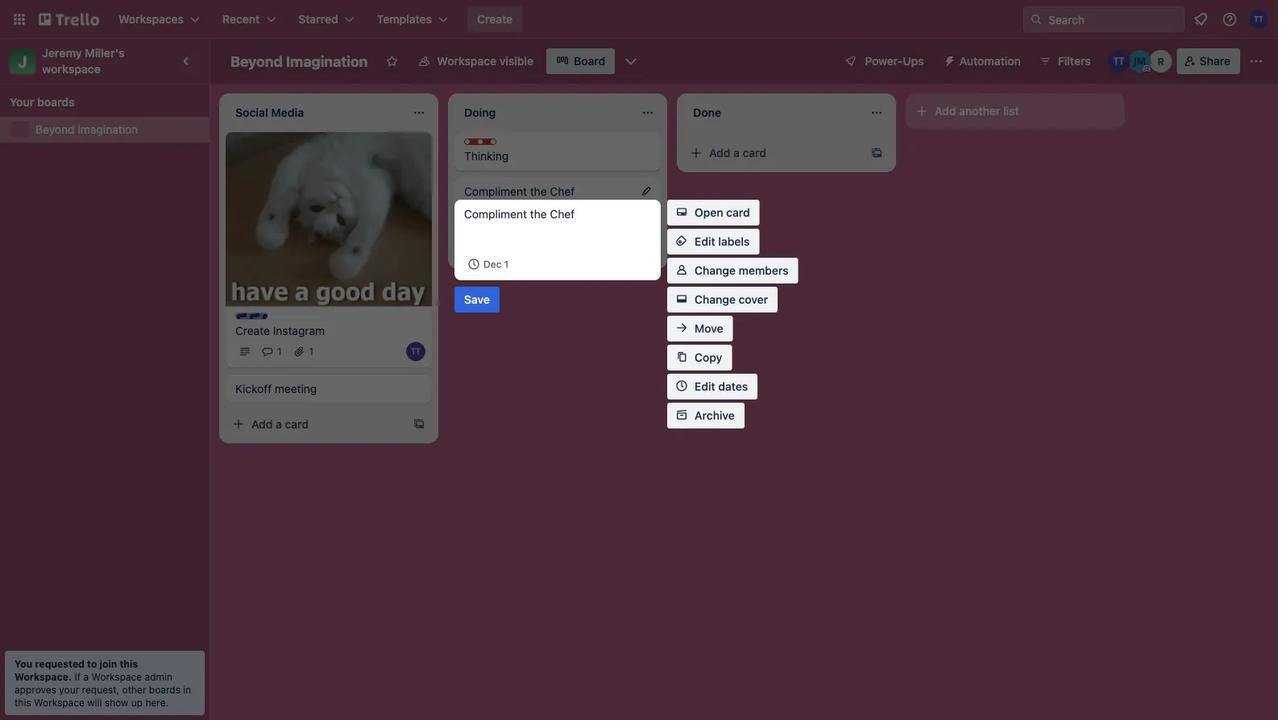 Task type: describe. For each thing, give the bounding box(es) containing it.
0 notifications image
[[1191, 10, 1211, 29]]

to
[[87, 658, 97, 670]]

change for change cover
[[695, 293, 736, 306]]

add a card for add a card button for create from template… icon
[[709, 146, 766, 160]]

edit labels button
[[667, 229, 759, 255]]

members
[[739, 264, 789, 277]]

dec 1 for second dec 1 option from the bottom of the page
[[484, 207, 509, 218]]

2 dec from the top
[[484, 259, 502, 270]]

filters
[[1058, 54, 1091, 68]]

terry turtle (terryturtle) image inside primary element
[[1249, 10, 1269, 29]]

edit card image
[[640, 185, 653, 197]]

edit labels
[[695, 235, 750, 248]]

your
[[10, 96, 34, 109]]

thoughts thinking
[[464, 139, 525, 163]]

copy button
[[667, 345, 732, 371]]

show
[[105, 697, 128, 708]]

change members
[[695, 264, 789, 277]]

1 dec from the top
[[484, 207, 502, 218]]

automation button
[[937, 48, 1031, 74]]

thoughts
[[480, 139, 525, 151]]

star or unstar board image
[[386, 55, 398, 68]]

your boards with 1 items element
[[10, 93, 192, 112]]

a for add a card button for create from template… icon
[[733, 146, 740, 160]]

add inside button
[[935, 104, 956, 118]]

you requested to join this workspace.
[[15, 658, 138, 683]]

another
[[959, 104, 1000, 118]]

ups
[[903, 54, 924, 68]]

card down meeting
[[285, 417, 309, 431]]

open
[[695, 206, 723, 219]]

rubyanndersson (rubyanndersson) image
[[1150, 50, 1172, 73]]

create for create
[[477, 12, 513, 26]]

0 horizontal spatial imagination
[[78, 123, 138, 136]]

customize views image
[[623, 53, 639, 69]]

open information menu image
[[1222, 11, 1238, 27]]

create instagram
[[235, 324, 325, 337]]

open card link
[[667, 200, 760, 226]]

workspace
[[42, 62, 101, 76]]

beyond imagination inside the beyond imagination link
[[35, 123, 138, 136]]

list
[[1003, 104, 1019, 118]]

power-ups
[[865, 54, 924, 68]]

automation
[[960, 54, 1021, 68]]

your
[[59, 684, 79, 696]]

dec 1 for 1st dec 1 option from the bottom
[[484, 259, 509, 270]]

dates
[[718, 380, 748, 393]]

show menu image
[[1248, 53, 1264, 69]]

card down compliment the chef
[[514, 243, 538, 256]]

share
[[1200, 54, 1231, 68]]

you
[[15, 658, 32, 670]]

add another list button
[[906, 93, 1125, 129]]

create from template… image
[[870, 147, 883, 160]]

back to home image
[[39, 6, 99, 32]]

edit dates button
[[667, 374, 758, 400]]

add a card for create from template… image's add a card button
[[251, 417, 309, 431]]

compliment
[[464, 185, 527, 198]]

workspace inside button
[[437, 54, 497, 68]]

cover
[[739, 293, 768, 306]]

create instagram link
[[235, 323, 422, 339]]

boards inside if a workspace admin approves your request, other boards in this workspace will show up here.
[[149, 684, 181, 696]]

1 down instagram
[[309, 346, 314, 357]]

archive
[[695, 409, 735, 422]]

primary element
[[0, 0, 1278, 39]]

create from template… image
[[413, 418, 426, 431]]

color: bold red, title: "thoughts" element
[[464, 139, 525, 151]]

will
[[87, 697, 102, 708]]

change for change members
[[695, 264, 736, 277]]

board link
[[546, 48, 615, 74]]

terry turtle (terryturtle) image
[[406, 342, 426, 361]]

other
[[122, 684, 146, 696]]

filters button
[[1034, 48, 1096, 74]]

the
[[530, 185, 547, 198]]

save
[[464, 293, 490, 306]]

edit dates
[[695, 380, 748, 393]]

if a workspace admin approves your request, other boards in this workspace will show up here.
[[15, 671, 191, 708]]

add up open card
[[709, 146, 731, 160]]

a inside if a workspace admin approves your request, other boards in this workspace will show up here.
[[83, 671, 89, 683]]

sm image
[[937, 48, 960, 71]]

approves
[[15, 684, 56, 696]]

Compliment the Chef text field
[[464, 206, 651, 251]]

r button
[[1150, 50, 1172, 73]]

create button
[[467, 6, 522, 32]]

kickoff
[[235, 382, 272, 395]]

add another list
[[935, 104, 1019, 118]]

beyond imagination inside beyond imagination text field
[[230, 52, 368, 70]]

0 horizontal spatial boards
[[37, 96, 75, 109]]

1 horizontal spatial workspace
[[91, 671, 142, 683]]

1 down compliment the chef text field
[[504, 259, 509, 270]]

imagination inside text field
[[286, 52, 368, 70]]



Task type: vqa. For each thing, say whether or not it's contained in the screenshot.
the add a card button to the bottom
yes



Task type: locate. For each thing, give the bounding box(es) containing it.
add a card down compliment the chef
[[480, 243, 538, 256]]

beyond imagination link
[[35, 122, 200, 138]]

dec 1 checkbox down compliment
[[464, 203, 514, 222]]

instagram
[[273, 324, 325, 337]]

0 horizontal spatial beyond
[[35, 123, 75, 136]]

compliment the chef
[[464, 185, 575, 198]]

this down approves
[[15, 697, 31, 708]]

create for create instagram
[[235, 324, 270, 337]]

1 dec 1 checkbox from the top
[[464, 203, 514, 222]]

0 horizontal spatial add a card
[[251, 417, 309, 431]]

miller's
[[85, 46, 125, 60]]

this
[[120, 658, 138, 670], [15, 697, 31, 708]]

1 horizontal spatial beyond imagination
[[230, 52, 368, 70]]

add a card
[[709, 146, 766, 160], [480, 243, 538, 256], [251, 417, 309, 431]]

admin
[[145, 671, 172, 683]]

1 vertical spatial dec 1
[[484, 259, 509, 270]]

if
[[75, 671, 81, 683]]

add a card button up open card
[[683, 140, 864, 166]]

1 horizontal spatial this
[[120, 658, 138, 670]]

your boards
[[10, 96, 75, 109]]

2 horizontal spatial add a card
[[709, 146, 766, 160]]

labels
[[718, 235, 750, 248]]

compliment the chef link
[[464, 184, 651, 200]]

dec 1 down compliment
[[484, 207, 509, 218]]

meeting
[[275, 382, 317, 395]]

Dec 1 checkbox
[[464, 203, 514, 222], [464, 255, 514, 274]]

add a card button down the
[[455, 237, 635, 263]]

0 vertical spatial workspace
[[437, 54, 497, 68]]

join
[[99, 658, 117, 670]]

workspace
[[437, 54, 497, 68], [91, 671, 142, 683], [34, 697, 84, 708]]

2 dec 1 checkbox from the top
[[464, 255, 514, 274]]

change cover button
[[667, 287, 778, 313]]

1 horizontal spatial imagination
[[286, 52, 368, 70]]

0 vertical spatial change
[[695, 264, 736, 277]]

Board name text field
[[222, 48, 376, 74]]

workspace left visible
[[437, 54, 497, 68]]

power-
[[865, 54, 903, 68]]

request,
[[82, 684, 119, 696]]

add up save
[[480, 243, 502, 256]]

card
[[743, 146, 766, 160], [726, 206, 750, 219], [514, 243, 538, 256], [285, 417, 309, 431]]

card up open card
[[743, 146, 766, 160]]

0 horizontal spatial terry turtle (terryturtle) image
[[1108, 50, 1130, 73]]

visible
[[499, 54, 534, 68]]

share button
[[1177, 48, 1240, 74]]

1 vertical spatial beyond imagination
[[35, 123, 138, 136]]

0 vertical spatial beyond imagination
[[230, 52, 368, 70]]

add left another
[[935, 104, 956, 118]]

0 vertical spatial dec 1
[[484, 207, 509, 218]]

imagination down your boards with 1 items element
[[78, 123, 138, 136]]

archive button
[[667, 403, 745, 429]]

boards
[[37, 96, 75, 109], [149, 684, 181, 696]]

1 horizontal spatial add a card
[[480, 243, 538, 256]]

change down the edit labels button on the top of the page
[[695, 264, 736, 277]]

1 vertical spatial terry turtle (terryturtle) image
[[1108, 50, 1130, 73]]

add a card up open card
[[709, 146, 766, 160]]

up
[[131, 697, 143, 708]]

add a card down kickoff meeting
[[251, 417, 309, 431]]

change
[[695, 264, 736, 277], [695, 293, 736, 306]]

add a card button down kickoff meeting 'link'
[[226, 411, 406, 437]]

1 vertical spatial add a card
[[480, 243, 538, 256]]

1 vertical spatial add a card button
[[455, 237, 635, 263]]

1 vertical spatial beyond
[[35, 123, 75, 136]]

imagination
[[286, 52, 368, 70], [78, 123, 138, 136]]

1 vertical spatial boards
[[149, 684, 181, 696]]

open card
[[695, 206, 750, 219]]

workspace.
[[15, 671, 72, 683]]

color: purple, title: none image
[[235, 313, 268, 319]]

dec up save
[[484, 259, 502, 270]]

move
[[695, 322, 723, 335]]

1 down compliment
[[504, 207, 509, 218]]

create up workspace visible
[[477, 12, 513, 26]]

1 vertical spatial this
[[15, 697, 31, 708]]

0 vertical spatial add a card button
[[683, 140, 864, 166]]

a for middle add a card button
[[505, 243, 511, 256]]

0 horizontal spatial workspace
[[34, 697, 84, 708]]

in
[[183, 684, 191, 696]]

add a card button for create from template… icon
[[683, 140, 864, 166]]

add a card for middle add a card button
[[480, 243, 538, 256]]

0 vertical spatial dec 1 checkbox
[[464, 203, 514, 222]]

Search field
[[1043, 7, 1184, 31]]

dec 1 checkbox up save
[[464, 255, 514, 274]]

2 vertical spatial add a card button
[[226, 411, 406, 437]]

1 horizontal spatial beyond
[[230, 52, 283, 70]]

1 change from the top
[[695, 264, 736, 277]]

a for create from template… image's add a card button
[[276, 417, 282, 431]]

1 horizontal spatial create
[[477, 12, 513, 26]]

1 vertical spatial workspace
[[91, 671, 142, 683]]

0 horizontal spatial this
[[15, 697, 31, 708]]

beyond
[[230, 52, 283, 70], [35, 123, 75, 136]]

dec
[[484, 207, 502, 218], [484, 259, 502, 270]]

workspace down your
[[34, 697, 84, 708]]

0 horizontal spatial beyond imagination
[[35, 123, 138, 136]]

this right join
[[120, 658, 138, 670]]

0 vertical spatial beyond
[[230, 52, 283, 70]]

r
[[1158, 56, 1164, 67]]

0 horizontal spatial add a card button
[[226, 411, 406, 437]]

dec 1
[[484, 207, 509, 218], [484, 259, 509, 270]]

edit left dates
[[695, 380, 715, 393]]

jeremy
[[42, 46, 82, 60]]

1 horizontal spatial boards
[[149, 684, 181, 696]]

create inside button
[[477, 12, 513, 26]]

1 edit from the top
[[695, 235, 715, 248]]

kickoff meeting link
[[235, 381, 422, 397]]

workspace visible
[[437, 54, 534, 68]]

a down compliment the chef
[[505, 243, 511, 256]]

a down kickoff meeting
[[276, 417, 282, 431]]

change cover
[[695, 293, 768, 306]]

chef
[[550, 185, 575, 198]]

2 dec 1 from the top
[[484, 259, 509, 270]]

copy
[[695, 351, 722, 364]]

a right if
[[83, 671, 89, 683]]

2 horizontal spatial workspace
[[437, 54, 497, 68]]

change members button
[[667, 258, 798, 284]]

0 vertical spatial boards
[[37, 96, 75, 109]]

workspace down join
[[91, 671, 142, 683]]

create down color: purple, title: none icon
[[235, 324, 270, 337]]

thinking
[[464, 149, 509, 163]]

beyond imagination
[[230, 52, 368, 70], [35, 123, 138, 136]]

1 vertical spatial edit
[[695, 380, 715, 393]]

power-ups button
[[833, 48, 934, 74]]

2 vertical spatial workspace
[[34, 697, 84, 708]]

0 horizontal spatial create
[[235, 324, 270, 337]]

1 vertical spatial create
[[235, 324, 270, 337]]

edit left labels
[[695, 235, 715, 248]]

create
[[477, 12, 513, 26], [235, 324, 270, 337]]

terry turtle (terryturtle) image right open information menu image
[[1249, 10, 1269, 29]]

beyond inside text field
[[230, 52, 283, 70]]

workspace visible button
[[408, 48, 543, 74]]

requested
[[35, 658, 85, 670]]

1 dec 1 from the top
[[484, 207, 509, 218]]

0 vertical spatial create
[[477, 12, 513, 26]]

1 vertical spatial dec 1 checkbox
[[464, 255, 514, 274]]

1 down create instagram
[[277, 346, 282, 357]]

imagination left star or unstar board icon
[[286, 52, 368, 70]]

move button
[[667, 316, 733, 342]]

1 vertical spatial dec
[[484, 259, 502, 270]]

thinking link
[[464, 148, 651, 164]]

boards down admin
[[149, 684, 181, 696]]

terry turtle (terryturtle) image left r
[[1108, 50, 1130, 73]]

save button
[[455, 287, 500, 313]]

boards right your
[[37, 96, 75, 109]]

0 vertical spatial terry turtle (terryturtle) image
[[1249, 10, 1269, 29]]

edit for edit dates
[[695, 380, 715, 393]]

0 vertical spatial imagination
[[286, 52, 368, 70]]

change inside button
[[695, 264, 736, 277]]

2 vertical spatial add a card
[[251, 417, 309, 431]]

0 vertical spatial this
[[120, 658, 138, 670]]

change up move
[[695, 293, 736, 306]]

board
[[574, 54, 605, 68]]

this inside you requested to join this workspace.
[[120, 658, 138, 670]]

here.
[[145, 697, 169, 708]]

add
[[935, 104, 956, 118], [709, 146, 731, 160], [480, 243, 502, 256], [251, 417, 273, 431]]

2 horizontal spatial add a card button
[[683, 140, 864, 166]]

edit for edit labels
[[695, 235, 715, 248]]

dec down compliment
[[484, 207, 502, 218]]

j
[[18, 52, 27, 71]]

0 vertical spatial add a card
[[709, 146, 766, 160]]

1 horizontal spatial terry turtle (terryturtle) image
[[1249, 10, 1269, 29]]

1 horizontal spatial add a card button
[[455, 237, 635, 263]]

dec 1 up save
[[484, 259, 509, 270]]

1 vertical spatial change
[[695, 293, 736, 306]]

jeremy miller's workspace
[[42, 46, 128, 76]]

0 vertical spatial edit
[[695, 235, 715, 248]]

this inside if a workspace admin approves your request, other boards in this workspace will show up here.
[[15, 697, 31, 708]]

edit
[[695, 235, 715, 248], [695, 380, 715, 393]]

add a card button
[[683, 140, 864, 166], [455, 237, 635, 263], [226, 411, 406, 437]]

change inside 'button'
[[695, 293, 736, 306]]

card right open
[[726, 206, 750, 219]]

jeremy miller (jeremymiller198) image
[[1129, 50, 1151, 73]]

a up open card
[[733, 146, 740, 160]]

kickoff meeting
[[235, 382, 317, 395]]

2 change from the top
[[695, 293, 736, 306]]

terry turtle (terryturtle) image
[[1249, 10, 1269, 29], [1108, 50, 1130, 73]]

1 vertical spatial imagination
[[78, 123, 138, 136]]

search image
[[1030, 13, 1043, 26]]

2 edit from the top
[[695, 380, 715, 393]]

add a card button for create from template… image
[[226, 411, 406, 437]]

add down kickoff
[[251, 417, 273, 431]]

a
[[733, 146, 740, 160], [505, 243, 511, 256], [276, 417, 282, 431], [83, 671, 89, 683]]

0 vertical spatial dec
[[484, 207, 502, 218]]



